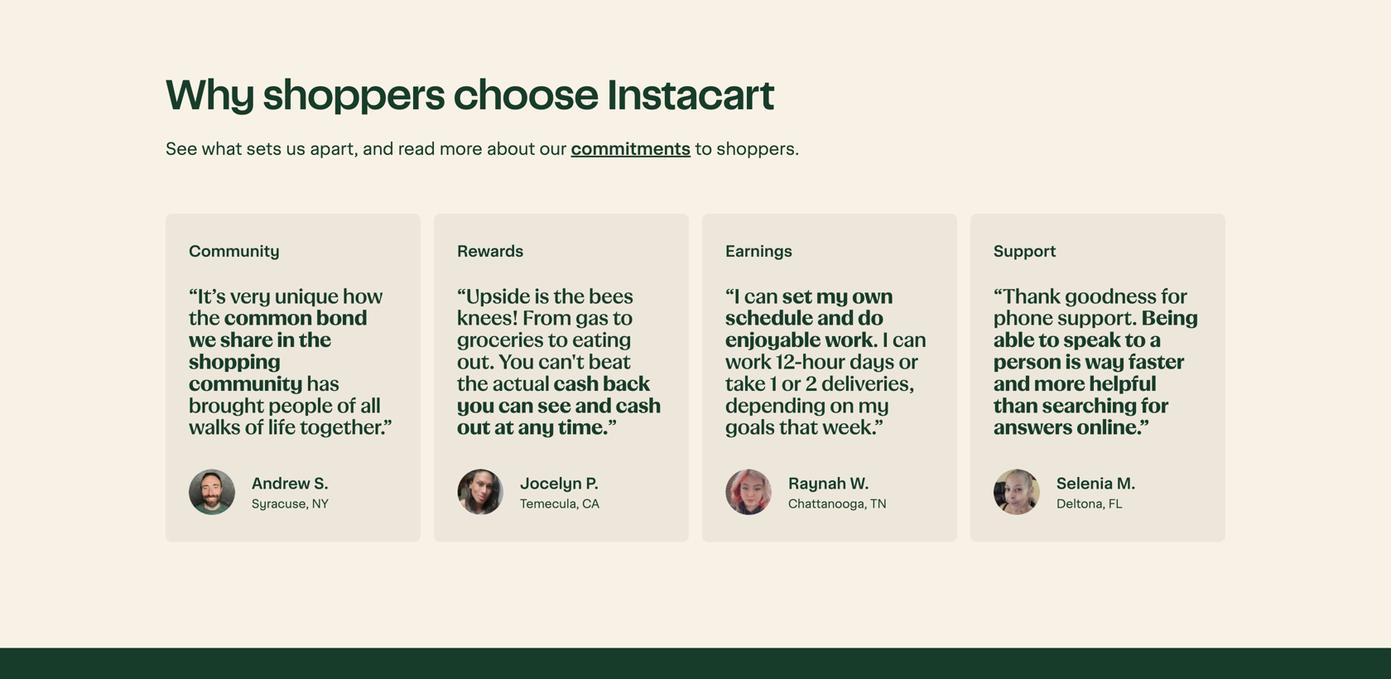 Task type: describe. For each thing, give the bounding box(es) containing it.
community
[[189, 243, 280, 260]]

for inside being able to speak to a person is way faster and more helpful than searching for answers online."
[[1142, 396, 1169, 417]]

share
[[220, 331, 273, 351]]

the up you
[[457, 374, 488, 395]]

syracuse,
[[252, 498, 309, 510]]

andrew s. profile image
[[189, 469, 235, 516]]

can inside . i can work 12-hour days or take 1 or 2 deliveries, depending on my goals that week."
[[893, 331, 927, 351]]

1 horizontal spatial cash
[[616, 396, 661, 417]]

person
[[994, 353, 1062, 373]]

at
[[495, 418, 514, 438]]

what
[[202, 140, 242, 158]]

you
[[457, 396, 495, 417]]

to down instacart
[[695, 140, 713, 158]]

commitments
[[571, 140, 691, 158]]

common
[[224, 309, 312, 329]]

goodness
[[1066, 287, 1158, 307]]

the inside common bond we share in the shopping community
[[299, 331, 332, 351]]

2
[[806, 374, 818, 395]]

1 vertical spatial of
[[245, 418, 264, 438]]

earnings
[[726, 243, 793, 260]]

being able to speak to a person is way faster and more helpful than searching for answers online."
[[994, 309, 1199, 438]]

can inside the cash back you can see and cash out at any time.
[[499, 396, 534, 417]]

answers
[[994, 418, 1073, 438]]

andrew
[[252, 476, 311, 492]]

hour
[[803, 353, 846, 373]]

to up the can't
[[548, 331, 568, 351]]

in
[[277, 331, 295, 351]]

cash back you can see and cash out at any time.
[[457, 374, 661, 438]]

. i can work 12-hour days or take 1 or 2 deliveries, depending on my goals that week."
[[726, 331, 927, 438]]

set
[[783, 287, 813, 307]]

walks
[[189, 418, 241, 438]]

selenia m. deltona, fl
[[1057, 476, 1136, 510]]

actual
[[493, 374, 550, 395]]

how
[[343, 287, 383, 307]]

i
[[883, 331, 889, 351]]

w.
[[851, 476, 869, 492]]

week."
[[823, 418, 884, 438]]

way
[[1086, 353, 1125, 373]]

out
[[457, 418, 491, 438]]

s.
[[314, 476, 329, 492]]

instacart
[[608, 76, 775, 116]]

raynah w. profile image
[[726, 469, 772, 516]]

enjoyable
[[726, 331, 821, 351]]

ny
[[312, 498, 329, 510]]

"i
[[726, 287, 740, 307]]

people
[[269, 396, 333, 417]]

jocelyn p. temecula, ca
[[520, 476, 600, 510]]

raynah w. chattanooga, tn
[[789, 476, 887, 510]]

from
[[523, 309, 572, 329]]

than
[[994, 396, 1039, 417]]

bees
[[589, 287, 634, 307]]

shopping
[[189, 353, 281, 373]]

community
[[189, 374, 303, 395]]

faster
[[1129, 353, 1185, 373]]

common bond we share in the shopping community
[[189, 309, 368, 395]]

has
[[307, 374, 340, 395]]

and inside set my own schedule and do enjoyable work
[[818, 309, 854, 329]]

commitments link
[[571, 140, 691, 158]]

jocelyn
[[520, 476, 582, 492]]

my inside . i can work 12-hour days or take 1 or 2 deliveries, depending on my goals that week."
[[859, 396, 890, 417]]

.
[[874, 331, 879, 351]]

and inside the cash back you can see and cash out at any time.
[[576, 396, 612, 417]]

unique
[[275, 287, 339, 307]]

the up from
[[554, 287, 585, 307]]

to up person at the bottom of the page
[[1039, 331, 1060, 351]]

to down bees
[[613, 309, 633, 329]]

selenia
[[1057, 476, 1114, 492]]

schedule
[[726, 309, 814, 329]]

bond
[[316, 309, 368, 329]]

goals
[[726, 418, 776, 438]]

a
[[1151, 331, 1162, 351]]

see what sets us apart, and read more about our commitments to shoppers.
[[166, 140, 800, 158]]

life
[[268, 418, 296, 438]]

support.
[[1058, 309, 1138, 329]]

together."
[[300, 418, 393, 438]]

back
[[603, 374, 651, 395]]

is inside being able to speak to a person is way faster and more helpful than searching for answers online."
[[1066, 353, 1082, 373]]

the inside "it's very unique how the
[[189, 309, 220, 329]]

you
[[499, 353, 534, 373]]

helpful
[[1090, 374, 1157, 395]]

"
[[608, 418, 617, 438]]



Task type: vqa. For each thing, say whether or not it's contained in the screenshot.
The Deltona,
yes



Task type: locate. For each thing, give the bounding box(es) containing it.
work down do
[[825, 331, 874, 351]]

my right set
[[817, 287, 849, 307]]

jocelyn p. profile image
[[457, 469, 504, 516]]

chattanooga,
[[789, 498, 868, 510]]

"thank
[[994, 287, 1061, 307]]

choose
[[454, 76, 599, 116]]

time.
[[559, 418, 608, 438]]

selenia m. profile image
[[994, 469, 1041, 516]]

and up time.
[[576, 396, 612, 417]]

beat
[[589, 353, 631, 373]]

"it's
[[189, 287, 226, 307]]

p.
[[586, 476, 599, 492]]

more right read on the left
[[440, 140, 483, 158]]

own
[[853, 287, 894, 307]]

0 horizontal spatial work
[[726, 353, 772, 373]]

1 vertical spatial more
[[1035, 374, 1086, 395]]

work up take
[[726, 353, 772, 373]]

can down actual
[[499, 396, 534, 417]]

1 horizontal spatial work
[[825, 331, 874, 351]]

can right i
[[893, 331, 927, 351]]

searching
[[1043, 396, 1138, 417]]

can up the schedule at top right
[[745, 287, 779, 307]]

the
[[554, 287, 585, 307], [189, 309, 220, 329], [299, 331, 332, 351], [457, 374, 488, 395]]

or right days at the bottom of the page
[[899, 353, 919, 373]]

we
[[189, 331, 216, 351]]

1 horizontal spatial or
[[899, 353, 919, 373]]

able
[[994, 331, 1035, 351]]

eating
[[573, 331, 632, 351]]

0 horizontal spatial or
[[782, 374, 802, 395]]

cash down the can't
[[554, 374, 599, 395]]

2 horizontal spatial can
[[893, 331, 927, 351]]

fl
[[1109, 498, 1123, 510]]

andrew s. syracuse, ny
[[252, 476, 329, 510]]

1 horizontal spatial my
[[859, 396, 890, 417]]

brought
[[189, 396, 264, 417]]

0 horizontal spatial is
[[535, 287, 550, 307]]

0 vertical spatial work
[[825, 331, 874, 351]]

0 vertical spatial cash
[[554, 374, 599, 395]]

for up being
[[1162, 287, 1188, 307]]

my down "deliveries,"
[[859, 396, 890, 417]]

"upside is the bees knees! from gas to groceries to eating out. you can't beat the actual
[[457, 287, 634, 395]]

depending
[[726, 396, 826, 417]]

of
[[337, 396, 356, 417], [245, 418, 264, 438]]

days
[[850, 353, 895, 373]]

rewards
[[457, 243, 524, 260]]

0 vertical spatial of
[[337, 396, 356, 417]]

gas
[[576, 309, 609, 329]]

can't
[[539, 353, 585, 373]]

work
[[825, 331, 874, 351], [726, 353, 772, 373]]

any
[[518, 418, 555, 438]]

1 horizontal spatial more
[[1035, 374, 1086, 395]]

0 vertical spatial can
[[745, 287, 779, 307]]

1 vertical spatial my
[[859, 396, 890, 417]]

is up from
[[535, 287, 550, 307]]

more up the searching on the bottom right of page
[[1035, 374, 1086, 395]]

out.
[[457, 353, 495, 373]]

"thank goodness for phone support.
[[994, 287, 1188, 329]]

shoppers
[[263, 76, 446, 116]]

why
[[166, 76, 255, 116]]

1 vertical spatial or
[[782, 374, 802, 395]]

temecula,
[[520, 498, 580, 510]]

on
[[830, 396, 855, 417]]

to
[[695, 140, 713, 158], [613, 309, 633, 329], [548, 331, 568, 351], [1039, 331, 1060, 351], [1126, 331, 1147, 351]]

0 horizontal spatial cash
[[554, 374, 599, 395]]

1
[[770, 374, 778, 395]]

0 horizontal spatial my
[[817, 287, 849, 307]]

phone
[[994, 309, 1054, 329]]

see
[[166, 140, 198, 158]]

cash
[[554, 374, 599, 395], [616, 396, 661, 417]]

2 vertical spatial can
[[499, 396, 534, 417]]

speak
[[1064, 331, 1122, 351]]

0 vertical spatial is
[[535, 287, 550, 307]]

"upside
[[457, 287, 531, 307]]

1 vertical spatial is
[[1066, 353, 1082, 373]]

1 horizontal spatial of
[[337, 396, 356, 417]]

1 vertical spatial can
[[893, 331, 927, 351]]

the right in
[[299, 331, 332, 351]]

of up together."
[[337, 396, 356, 417]]

and
[[363, 140, 394, 158], [818, 309, 854, 329], [994, 374, 1031, 395], [576, 396, 612, 417]]

and inside being able to speak to a person is way faster and more helpful than searching for answers online."
[[994, 374, 1031, 395]]

us
[[286, 140, 306, 158]]

read
[[398, 140, 436, 158]]

and up "than"
[[994, 374, 1031, 395]]

all
[[361, 396, 381, 417]]

apart,
[[310, 140, 359, 158]]

ca
[[583, 498, 600, 510]]

0 vertical spatial for
[[1162, 287, 1188, 307]]

being
[[1142, 309, 1199, 329]]

deliveries,
[[822, 374, 915, 395]]

and left read on the left
[[363, 140, 394, 158]]

to left a
[[1126, 331, 1147, 351]]

0 vertical spatial or
[[899, 353, 919, 373]]

can
[[745, 287, 779, 307], [893, 331, 927, 351], [499, 396, 534, 417]]

raynah
[[789, 476, 847, 492]]

tn
[[871, 498, 887, 510]]

1 horizontal spatial is
[[1066, 353, 1082, 373]]

groceries
[[457, 331, 544, 351]]

and left do
[[818, 309, 854, 329]]

of left life
[[245, 418, 264, 438]]

take
[[726, 374, 766, 395]]

or right 1
[[782, 374, 802, 395]]

my
[[817, 287, 849, 307], [859, 396, 890, 417]]

has brought people of all walks of life together."
[[189, 374, 393, 438]]

for
[[1162, 287, 1188, 307], [1142, 396, 1169, 417]]

0 vertical spatial more
[[440, 140, 483, 158]]

is inside "upside is the bees knees! from gas to groceries to eating out. you can't beat the actual
[[535, 287, 550, 307]]

1 vertical spatial cash
[[616, 396, 661, 417]]

why shoppers choose instacart
[[166, 76, 775, 116]]

1 horizontal spatial can
[[745, 287, 779, 307]]

our
[[540, 140, 567, 158]]

very
[[230, 287, 271, 307]]

0 horizontal spatial can
[[499, 396, 534, 417]]

my inside set my own schedule and do enjoyable work
[[817, 287, 849, 307]]

do
[[858, 309, 884, 329]]

0 horizontal spatial of
[[245, 418, 264, 438]]

for inside "thank goodness for phone support.
[[1162, 287, 1188, 307]]

the up we
[[189, 309, 220, 329]]

m.
[[1117, 476, 1136, 492]]

0 horizontal spatial more
[[440, 140, 483, 158]]

more inside being able to speak to a person is way faster and more helpful than searching for answers online."
[[1035, 374, 1086, 395]]

cash down back
[[616, 396, 661, 417]]

0 vertical spatial my
[[817, 287, 849, 307]]

online."
[[1077, 418, 1150, 438]]

is
[[535, 287, 550, 307], [1066, 353, 1082, 373]]

deltona,
[[1057, 498, 1106, 510]]

that
[[780, 418, 819, 438]]

is down speak
[[1066, 353, 1082, 373]]

1 vertical spatial work
[[726, 353, 772, 373]]

set my own schedule and do enjoyable work
[[726, 287, 894, 351]]

work inside . i can work 12-hour days or take 1 or 2 deliveries, depending on my goals that week."
[[726, 353, 772, 373]]

1 vertical spatial for
[[1142, 396, 1169, 417]]

for down the helpful
[[1142, 396, 1169, 417]]

12-
[[776, 353, 803, 373]]

about
[[487, 140, 536, 158]]

shoppers.
[[717, 140, 800, 158]]

"it's very unique how the
[[189, 287, 383, 329]]

work inside set my own schedule and do enjoyable work
[[825, 331, 874, 351]]

support
[[994, 243, 1057, 260]]



